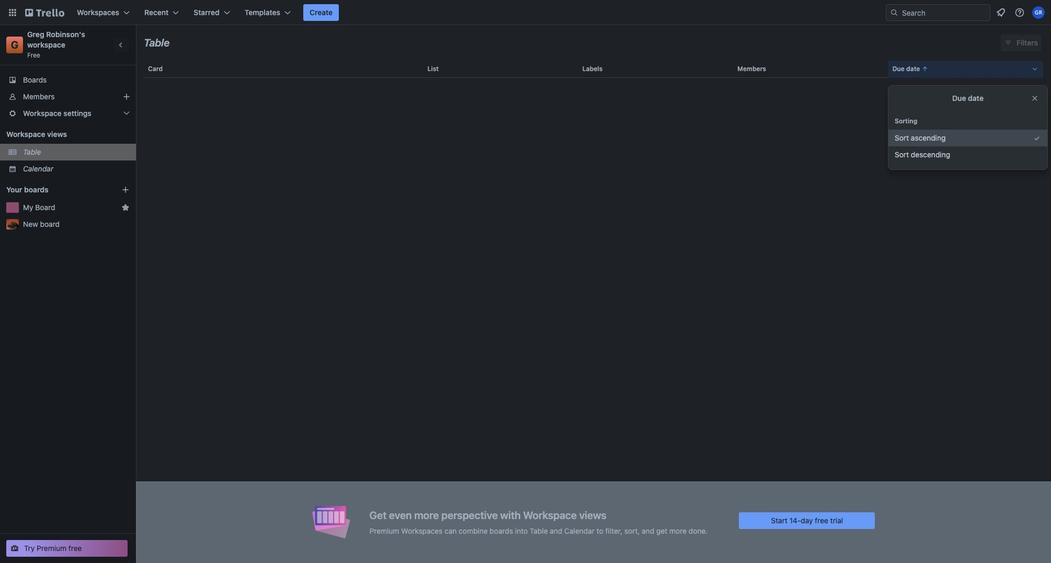 Task type: locate. For each thing, give the bounding box(es) containing it.
1 horizontal spatial workspaces
[[402, 527, 443, 536]]

and right the 'into'
[[550, 527, 563, 536]]

1 horizontal spatial premium
[[370, 527, 400, 536]]

new board
[[23, 220, 60, 229]]

sort
[[895, 133, 910, 142], [895, 150, 910, 159]]

workspace for workspace settings
[[23, 109, 62, 118]]

workspace up the 'into'
[[524, 509, 577, 522]]

1 vertical spatial premium
[[37, 544, 67, 553]]

premium
[[370, 527, 400, 536], [37, 544, 67, 553]]

done.
[[689, 527, 708, 536]]

due
[[893, 65, 905, 73], [953, 94, 967, 103]]

row
[[144, 57, 1044, 82]]

2 sort from the top
[[895, 150, 910, 159]]

0 horizontal spatial views
[[47, 130, 67, 139]]

close popover image
[[1032, 94, 1040, 103]]

0 horizontal spatial calendar
[[23, 164, 53, 173]]

more
[[415, 509, 439, 522], [670, 527, 687, 536]]

0 horizontal spatial premium
[[37, 544, 67, 553]]

workspace
[[23, 109, 62, 118], [6, 130, 45, 139], [524, 509, 577, 522]]

0 horizontal spatial members
[[23, 92, 55, 101]]

workspace up the workspace views
[[23, 109, 62, 118]]

calendar up your boards
[[23, 164, 53, 173]]

views
[[47, 130, 67, 139], [580, 509, 607, 522]]

workspace
[[27, 40, 65, 49]]

0 vertical spatial due
[[893, 65, 905, 73]]

1 vertical spatial table
[[23, 148, 41, 156]]

create
[[310, 8, 333, 17]]

row containing card
[[144, 57, 1044, 82]]

combine
[[459, 527, 488, 536]]

members
[[738, 65, 767, 73], [23, 92, 55, 101]]

free
[[816, 516, 829, 525], [69, 544, 82, 553]]

table
[[144, 37, 170, 49], [23, 148, 41, 156], [530, 527, 548, 536]]

calendar link
[[23, 164, 130, 174]]

1 vertical spatial more
[[670, 527, 687, 536]]

members button
[[734, 57, 889, 82]]

0 horizontal spatial and
[[550, 527, 563, 536]]

more right get
[[670, 527, 687, 536]]

0 horizontal spatial table
[[23, 148, 41, 156]]

descending
[[912, 150, 951, 159]]

1 horizontal spatial calendar
[[565, 527, 595, 536]]

premium inside get even more perspective with workspace views premium workspaces can combine boards into table and calendar to filter, sort, and get more done.
[[370, 527, 400, 536]]

0 vertical spatial sort
[[895, 133, 910, 142]]

0 notifications image
[[995, 6, 1008, 19]]

workspace inside workspace settings popup button
[[23, 109, 62, 118]]

1 vertical spatial free
[[69, 544, 82, 553]]

views down workspace settings
[[47, 130, 67, 139]]

even
[[389, 509, 412, 522]]

board
[[40, 220, 60, 229]]

sort,
[[625, 527, 640, 536]]

your boards
[[6, 185, 48, 194]]

due date button
[[889, 57, 1044, 82]]

calendar
[[23, 164, 53, 173], [565, 527, 595, 536]]

and left get
[[642, 527, 655, 536]]

2 vertical spatial table
[[530, 527, 548, 536]]

table up the card
[[144, 37, 170, 49]]

0 horizontal spatial due date
[[893, 65, 921, 73]]

1 horizontal spatial date
[[969, 94, 984, 103]]

my board link
[[23, 203, 117, 213]]

sort ascending
[[895, 133, 946, 142]]

0 vertical spatial due date
[[893, 65, 921, 73]]

1 vertical spatial due
[[953, 94, 967, 103]]

table right the 'into'
[[530, 527, 548, 536]]

2 horizontal spatial table
[[530, 527, 548, 536]]

0 vertical spatial views
[[47, 130, 67, 139]]

1 horizontal spatial boards
[[490, 527, 513, 536]]

get even more perspective with workspace views premium workspaces can combine boards into table and calendar to filter, sort, and get more done.
[[370, 509, 708, 536]]

table
[[136, 57, 1052, 564]]

ascending
[[912, 133, 946, 142]]

create button
[[304, 4, 339, 21]]

0 horizontal spatial free
[[69, 544, 82, 553]]

1 vertical spatial sort
[[895, 150, 910, 159]]

premium right the try at left
[[37, 544, 67, 553]]

workspaces button
[[71, 4, 136, 21]]

row inside table
[[144, 57, 1044, 82]]

1 horizontal spatial more
[[670, 527, 687, 536]]

and
[[550, 527, 563, 536], [642, 527, 655, 536]]

more right even
[[415, 509, 439, 522]]

boards down the with
[[490, 527, 513, 536]]

add board image
[[121, 186, 130, 194]]

members link
[[0, 88, 136, 105]]

members inside members button
[[738, 65, 767, 73]]

1 sort from the top
[[895, 133, 910, 142]]

list
[[428, 65, 439, 73]]

0 vertical spatial calendar
[[23, 164, 53, 173]]

boards up the 'my board'
[[24, 185, 48, 194]]

table link
[[23, 147, 130, 158]]

to
[[597, 527, 604, 536]]

try premium free
[[24, 544, 82, 553]]

start
[[772, 516, 788, 525]]

get
[[657, 527, 668, 536]]

0 vertical spatial workspaces
[[77, 8, 119, 17]]

g
[[11, 39, 18, 51]]

0 horizontal spatial boards
[[24, 185, 48, 194]]

1 vertical spatial workspace
[[6, 130, 45, 139]]

1 horizontal spatial views
[[580, 509, 607, 522]]

table containing card
[[136, 57, 1052, 564]]

my
[[23, 203, 33, 212]]

date
[[907, 65, 921, 73], [969, 94, 984, 103]]

templates button
[[238, 4, 297, 21]]

workspaces up 'robinson's'
[[77, 8, 119, 17]]

0 vertical spatial date
[[907, 65, 921, 73]]

workspace down workspace settings
[[6, 130, 45, 139]]

try
[[24, 544, 35, 553]]

filters
[[1017, 38, 1039, 47]]

free right the try at left
[[69, 544, 82, 553]]

due date
[[893, 65, 921, 73], [953, 94, 984, 103]]

due date inside button
[[893, 65, 921, 73]]

recent button
[[138, 4, 185, 21]]

2 vertical spatial workspace
[[524, 509, 577, 522]]

free right day
[[816, 516, 829, 525]]

sort down sorting
[[895, 133, 910, 142]]

0 vertical spatial workspace
[[23, 109, 62, 118]]

workspaces
[[77, 8, 119, 17], [402, 527, 443, 536]]

day
[[801, 516, 814, 525]]

0 horizontal spatial more
[[415, 509, 439, 522]]

greg robinson's workspace link
[[27, 30, 87, 49]]

0 vertical spatial members
[[738, 65, 767, 73]]

sort descending button
[[889, 147, 1048, 163]]

primary element
[[0, 0, 1052, 25]]

1 horizontal spatial due
[[953, 94, 967, 103]]

g link
[[6, 37, 23, 53]]

1 vertical spatial calendar
[[565, 527, 595, 536]]

boards inside get even more perspective with workspace views premium workspaces can combine boards into table and calendar to filter, sort, and get more done.
[[490, 527, 513, 536]]

1 and from the left
[[550, 527, 563, 536]]

0 vertical spatial boards
[[24, 185, 48, 194]]

1 horizontal spatial members
[[738, 65, 767, 73]]

0 vertical spatial premium
[[370, 527, 400, 536]]

0 horizontal spatial due
[[893, 65, 905, 73]]

premium down get in the bottom left of the page
[[370, 527, 400, 536]]

workspace inside get even more perspective with workspace views premium workspaces can combine boards into table and calendar to filter, sort, and get more done.
[[524, 509, 577, 522]]

calendar left to
[[565, 527, 595, 536]]

starred button
[[188, 4, 236, 21]]

1 vertical spatial due date
[[953, 94, 984, 103]]

boards
[[23, 75, 47, 84]]

1 vertical spatial views
[[580, 509, 607, 522]]

0 vertical spatial free
[[816, 516, 829, 525]]

your
[[6, 185, 22, 194]]

0 horizontal spatial date
[[907, 65, 921, 73]]

workspaces down even
[[402, 527, 443, 536]]

1 vertical spatial workspaces
[[402, 527, 443, 536]]

boards
[[24, 185, 48, 194], [490, 527, 513, 536]]

0 vertical spatial table
[[144, 37, 170, 49]]

1 vertical spatial boards
[[490, 527, 513, 536]]

table down the workspace views
[[23, 148, 41, 156]]

settings
[[63, 109, 92, 118]]

sort down sort ascending
[[895, 150, 910, 159]]

0 horizontal spatial workspaces
[[77, 8, 119, 17]]

1 horizontal spatial and
[[642, 527, 655, 536]]

greg
[[27, 30, 44, 39]]

views up to
[[580, 509, 607, 522]]



Task type: vqa. For each thing, say whether or not it's contained in the screenshot.
Greg
yes



Task type: describe. For each thing, give the bounding box(es) containing it.
greg robinson (gregrobinson96) image
[[1033, 6, 1046, 19]]

board
[[35, 203, 55, 212]]

1 horizontal spatial table
[[144, 37, 170, 49]]

workspace views
[[6, 130, 67, 139]]

free inside button
[[69, 544, 82, 553]]

1 horizontal spatial due date
[[953, 94, 984, 103]]

table inside get even more perspective with workspace views premium workspaces can combine boards into table and calendar to filter, sort, and get more done.
[[530, 527, 548, 536]]

card
[[148, 65, 163, 73]]

calendar inside get even more perspective with workspace views premium workspaces can combine boards into table and calendar to filter, sort, and get more done.
[[565, 527, 595, 536]]

labels
[[583, 65, 603, 73]]

views inside get even more perspective with workspace views premium workspaces can combine boards into table and calendar to filter, sort, and get more done.
[[580, 509, 607, 522]]

filters button
[[1002, 35, 1042, 51]]

with
[[501, 509, 521, 522]]

greg robinson's workspace free
[[27, 30, 87, 59]]

workspace for workspace views
[[6, 130, 45, 139]]

boards link
[[0, 72, 136, 88]]

14-
[[790, 516, 801, 525]]

sorting
[[895, 117, 918, 125]]

due date column header
[[889, 57, 1044, 82]]

1 vertical spatial date
[[969, 94, 984, 103]]

open information menu image
[[1015, 7, 1026, 18]]

free
[[27, 51, 40, 59]]

filter,
[[606, 527, 623, 536]]

search image
[[891, 8, 899, 17]]

new board link
[[23, 219, 130, 230]]

starred
[[194, 8, 220, 17]]

date inside due date button
[[907, 65, 921, 73]]

workspace navigation collapse icon image
[[114, 38, 129, 52]]

perspective
[[442, 509, 498, 522]]

0 vertical spatial more
[[415, 509, 439, 522]]

premium inside button
[[37, 544, 67, 553]]

2 and from the left
[[642, 527, 655, 536]]

Search field
[[899, 5, 991, 20]]

my board
[[23, 203, 55, 212]]

workspace settings
[[23, 109, 92, 118]]

card button
[[144, 57, 424, 82]]

back to home image
[[25, 4, 64, 21]]

start 14-day free trial link
[[740, 513, 876, 529]]

trial
[[831, 516, 844, 525]]

workspaces inside dropdown button
[[77, 8, 119, 17]]

labels button
[[579, 57, 734, 82]]

into
[[515, 527, 528, 536]]

workspaces inside get even more perspective with workspace views premium workspaces can combine boards into table and calendar to filter, sort, and get more done.
[[402, 527, 443, 536]]

sort ascending button
[[889, 130, 1048, 147]]

can
[[445, 527, 457, 536]]

try premium free button
[[6, 541, 128, 557]]

templates
[[245, 8, 281, 17]]

robinson's
[[46, 30, 85, 39]]

workspace settings button
[[0, 105, 136, 122]]

due inside button
[[893, 65, 905, 73]]

list button
[[424, 57, 579, 82]]

recent
[[144, 8, 169, 17]]

sort descending
[[895, 150, 951, 159]]

your boards with 2 items element
[[6, 184, 106, 196]]

1 vertical spatial members
[[23, 92, 55, 101]]

start 14-day free trial
[[772, 516, 844, 525]]

starred icon image
[[121, 204, 130, 212]]

new
[[23, 220, 38, 229]]

get
[[370, 509, 387, 522]]

1 horizontal spatial free
[[816, 516, 829, 525]]

sort for sort descending
[[895, 150, 910, 159]]

Table text field
[[144, 33, 170, 53]]

sort for sort ascending
[[895, 133, 910, 142]]

table inside table link
[[23, 148, 41, 156]]



